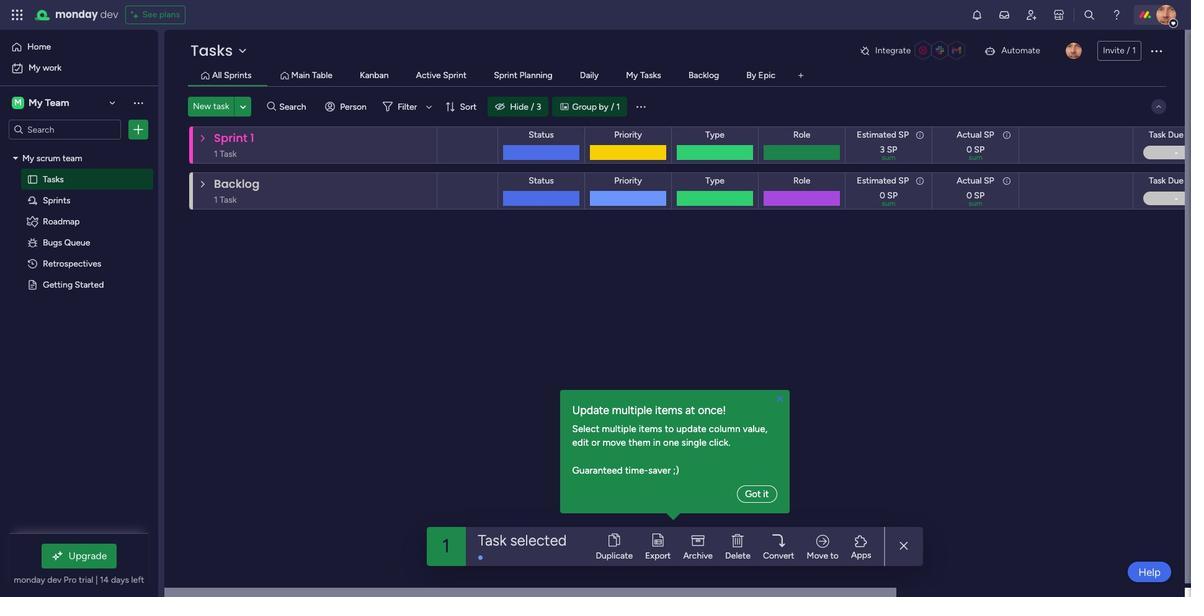 Task type: vqa. For each thing, say whether or not it's contained in the screenshot.
Task Due D to the bottom
yes



Task type: describe. For each thing, give the bounding box(es) containing it.
backlog for backlog button
[[689, 70, 719, 81]]

started
[[75, 279, 104, 290]]

type field for backlog
[[703, 174, 728, 188]]

person
[[340, 101, 367, 112]]

sort button
[[440, 97, 484, 117]]

apps
[[851, 550, 872, 561]]

backlog button
[[686, 69, 723, 83]]

home link
[[7, 37, 151, 57]]

home option
[[7, 37, 151, 57]]

my tasks button
[[623, 69, 665, 83]]

group by / 1
[[572, 101, 620, 112]]

see plans
[[142, 9, 180, 20]]

got it
[[745, 489, 769, 500]]

work
[[43, 63, 62, 73]]

help
[[1139, 566, 1161, 579]]

archive
[[684, 551, 713, 561]]

see
[[142, 9, 157, 20]]

sort
[[460, 101, 477, 112]]

all sprints
[[212, 70, 252, 81]]

task for 1st task due d field from the top
[[1149, 130, 1166, 140]]

public board image for tasks
[[27, 173, 38, 185]]

in
[[653, 438, 661, 449]]

tab list containing all sprints
[[188, 66, 1167, 86]]

guaranteed time-saver ;)
[[573, 465, 680, 477]]

sum for second column information image from the bottom of the page
[[969, 153, 983, 162]]

0 sp sum for 1st column information image from the bottom
[[967, 191, 985, 208]]

1 status from the top
[[529, 130, 554, 140]]

;)
[[674, 465, 680, 477]]

update
[[573, 404, 610, 417]]

duplicate
[[596, 551, 633, 561]]

upgrade button
[[41, 544, 117, 569]]

add view image
[[799, 71, 804, 80]]

by epic button
[[744, 69, 779, 83]]

dev for monday dev
[[100, 7, 118, 22]]

my for my work
[[29, 63, 40, 73]]

m
[[14, 97, 22, 108]]

14
[[100, 575, 109, 586]]

Sprint 1 field
[[211, 130, 257, 146]]

my for my team
[[29, 97, 43, 109]]

arrow down image
[[422, 99, 437, 114]]

my scrum team
[[22, 153, 82, 163]]

automate
[[1002, 45, 1041, 56]]

estimated sp for 3
[[857, 130, 909, 140]]

/ for 1
[[1127, 45, 1131, 56]]

0 horizontal spatial james peterson image
[[1066, 43, 1082, 59]]

2 priority field from the top
[[611, 174, 645, 188]]

hide
[[510, 101, 529, 112]]

help button
[[1128, 562, 1172, 583]]

value,
[[743, 424, 768, 435]]

edit
[[573, 438, 589, 449]]

task due d for 1st task due d field from the top
[[1149, 130, 1192, 140]]

estimated for 3 sp
[[857, 130, 897, 140]]

type for backlog
[[706, 176, 725, 186]]

all
[[212, 70, 222, 81]]

to inside select multiple items to update column value, edit or move them in one single click.
[[665, 424, 674, 435]]

invite / 1 button
[[1098, 41, 1142, 61]]

by epic
[[747, 70, 776, 81]]

main
[[291, 70, 310, 81]]

sprint planning
[[494, 70, 553, 81]]

2 actual sp from the top
[[957, 176, 995, 186]]

multiple for select
[[602, 424, 637, 435]]

search everything image
[[1084, 9, 1096, 21]]

sum for 0 sp's column information icon
[[882, 199, 896, 208]]

bugs queue
[[43, 237, 90, 248]]

collapse image
[[1154, 102, 1164, 112]]

actual sp field for 1st column information image from the bottom
[[954, 174, 998, 188]]

Search in workspace field
[[26, 123, 104, 137]]

select multiple items to update column value, edit or move them in one single click.
[[573, 424, 768, 449]]

click.
[[709, 438, 731, 449]]

planning
[[520, 70, 553, 81]]

invite
[[1103, 45, 1125, 56]]

tasks button
[[188, 40, 253, 61]]

or
[[592, 438, 600, 449]]

1 inside invite / 1 'button'
[[1133, 45, 1136, 56]]

1 priority field from the top
[[611, 128, 645, 142]]

2 d from the top
[[1186, 176, 1192, 186]]

v2 search image
[[267, 100, 276, 114]]

sprint inside button
[[443, 70, 467, 81]]

them
[[629, 438, 651, 449]]

column information image for 0 sp
[[915, 176, 925, 186]]

see plans button
[[126, 6, 186, 24]]

caret down image
[[13, 154, 18, 162]]

invite members image
[[1026, 9, 1038, 21]]

it
[[764, 489, 769, 500]]

group
[[572, 101, 597, 112]]

multiple for update
[[612, 404, 652, 417]]

filter button
[[378, 97, 437, 117]]

sprint for sprint planning
[[494, 70, 518, 81]]

new task button
[[188, 97, 234, 117]]

2 status from the top
[[529, 176, 554, 186]]

angle down image
[[240, 102, 246, 111]]

move
[[807, 551, 829, 561]]

1 vertical spatial to
[[831, 551, 839, 561]]

my work
[[29, 63, 62, 73]]

automate button
[[980, 41, 1046, 61]]

1 inside sprint 1 field
[[250, 130, 254, 146]]

move
[[603, 438, 626, 449]]

select product image
[[11, 9, 24, 21]]

left
[[131, 575, 144, 586]]

0 vertical spatial james peterson image
[[1157, 5, 1177, 25]]

all sprints button
[[209, 69, 255, 83]]

filter
[[398, 101, 417, 112]]

getting started
[[43, 279, 104, 290]]

/ for 3
[[531, 101, 535, 112]]

0 sp sum for second column information image from the bottom of the page
[[967, 145, 985, 162]]

active
[[416, 70, 441, 81]]

single
[[682, 438, 707, 449]]

home
[[27, 42, 51, 52]]

sprints inside 'list box'
[[43, 195, 70, 205]]

monday for monday dev
[[55, 7, 98, 22]]

help image
[[1111, 9, 1123, 21]]

monday marketplace image
[[1053, 9, 1066, 21]]

0 sp sum for 0 sp's column information icon
[[880, 191, 898, 208]]

kanban
[[360, 70, 389, 81]]

task selected
[[478, 532, 567, 550]]

sprints inside button
[[224, 70, 252, 81]]

sprint 1
[[214, 130, 254, 146]]

active sprint
[[416, 70, 467, 81]]

2 task due d field from the top
[[1146, 174, 1192, 188]]

options image
[[132, 124, 145, 136]]

move to
[[807, 551, 839, 561]]

items for at
[[655, 404, 683, 417]]

hide / 3
[[510, 101, 541, 112]]

delete
[[725, 551, 751, 561]]

role field for sprint 1
[[790, 128, 814, 142]]



Task type: locate. For each thing, give the bounding box(es) containing it.
team
[[62, 153, 82, 163]]

james peterson image up options image
[[1157, 5, 1177, 25]]

1 vertical spatial public board image
[[27, 279, 38, 290]]

type
[[706, 130, 725, 140], [706, 176, 725, 186]]

2 horizontal spatial tasks
[[640, 70, 661, 81]]

1 vertical spatial tasks
[[640, 70, 661, 81]]

0 vertical spatial status
[[529, 130, 554, 140]]

retrospectives
[[43, 258, 101, 269]]

update feed image
[[999, 9, 1011, 21]]

2 status field from the top
[[526, 174, 557, 188]]

1 horizontal spatial 3
[[880, 145, 885, 155]]

at
[[686, 404, 695, 417]]

tasks up all
[[191, 40, 233, 61]]

backlog
[[689, 70, 719, 81], [214, 176, 260, 192]]

my up menu icon
[[626, 70, 638, 81]]

backlog for backlog field
[[214, 176, 260, 192]]

1 vertical spatial task due d field
[[1146, 174, 1192, 188]]

to right move on the right bottom
[[831, 551, 839, 561]]

actual
[[957, 130, 982, 140], [957, 176, 982, 186]]

workspace image
[[12, 96, 24, 110]]

0 vertical spatial d
[[1186, 130, 1192, 140]]

1 d from the top
[[1186, 130, 1192, 140]]

/ right invite
[[1127, 45, 1131, 56]]

1 vertical spatial column information image
[[1002, 176, 1012, 186]]

active sprint button
[[413, 69, 470, 83]]

1 actual sp from the top
[[957, 130, 995, 140]]

update multiple items at once!
[[573, 404, 726, 417]]

sum for column information icon corresponding to 3 sp
[[882, 153, 896, 162]]

0 vertical spatial items
[[655, 404, 683, 417]]

2 vertical spatial tasks
[[43, 174, 64, 184]]

my for my tasks
[[626, 70, 638, 81]]

notifications image
[[971, 9, 984, 21]]

sprint inside button
[[494, 70, 518, 81]]

0 horizontal spatial sprint
[[214, 130, 247, 146]]

0 vertical spatial status field
[[526, 128, 557, 142]]

1 column information image from the top
[[915, 130, 925, 140]]

1 horizontal spatial tasks
[[191, 40, 233, 61]]

2 estimated sp field from the top
[[854, 174, 912, 188]]

0 horizontal spatial tasks
[[43, 174, 64, 184]]

trial
[[79, 575, 93, 586]]

items
[[655, 404, 683, 417], [639, 424, 663, 435]]

due for 1st task due d field from the top
[[1168, 130, 1184, 140]]

my right caret down image
[[22, 153, 34, 163]]

1 horizontal spatial /
[[611, 101, 615, 112]]

tasks inside 'list box'
[[43, 174, 64, 184]]

column information image
[[1002, 130, 1012, 140], [1002, 176, 1012, 186]]

type field for sprint 1
[[703, 128, 728, 142]]

workspace options image
[[132, 97, 145, 109]]

estimated sp
[[857, 130, 909, 140], [857, 176, 909, 186]]

1 role from the top
[[794, 130, 811, 140]]

1 vertical spatial type
[[706, 176, 725, 186]]

table
[[312, 70, 333, 81]]

0 horizontal spatial backlog
[[214, 176, 260, 192]]

backlog inside button
[[689, 70, 719, 81]]

items inside select multiple items to update column value, edit or move them in one single click.
[[639, 424, 663, 435]]

my for my scrum team
[[22, 153, 34, 163]]

sprint inside field
[[214, 130, 247, 146]]

type for sprint 1
[[706, 130, 725, 140]]

public board image
[[27, 173, 38, 185], [27, 279, 38, 290]]

1 vertical spatial monday
[[14, 575, 45, 586]]

my work option
[[7, 58, 151, 78]]

/ inside 'button'
[[1127, 45, 1131, 56]]

task for 1st task due d field from the bottom
[[1149, 176, 1166, 186]]

sum
[[882, 153, 896, 162], [969, 153, 983, 162], [882, 199, 896, 208], [969, 199, 983, 208]]

0 horizontal spatial /
[[531, 101, 535, 112]]

Actual SP field
[[954, 128, 998, 142], [954, 174, 998, 188]]

sprint right active
[[443, 70, 467, 81]]

0 vertical spatial role field
[[790, 128, 814, 142]]

2 horizontal spatial sprint
[[494, 70, 518, 81]]

2 horizontal spatial /
[[1127, 45, 1131, 56]]

task
[[1149, 130, 1166, 140], [1149, 176, 1166, 186], [478, 532, 507, 550]]

got
[[745, 489, 761, 500]]

public board image left getting
[[27, 279, 38, 290]]

1 vertical spatial role field
[[790, 174, 814, 188]]

2 public board image from the top
[[27, 279, 38, 290]]

2 task due d from the top
[[1149, 176, 1192, 186]]

1 vertical spatial status
[[529, 176, 554, 186]]

1 vertical spatial due
[[1168, 176, 1184, 186]]

sprint left planning
[[494, 70, 518, 81]]

role for backlog
[[794, 176, 811, 186]]

1 actual sp field from the top
[[954, 128, 998, 142]]

Estimated SP field
[[854, 128, 912, 142], [854, 174, 912, 188]]

1 vertical spatial multiple
[[602, 424, 637, 435]]

items for to
[[639, 424, 663, 435]]

column information image
[[915, 130, 925, 140], [915, 176, 925, 186]]

1 task due d from the top
[[1149, 130, 1192, 140]]

tab list
[[188, 66, 1167, 86]]

estimated down 3 sp sum
[[857, 176, 897, 186]]

1 vertical spatial actual sp field
[[954, 174, 998, 188]]

daily
[[580, 70, 599, 81]]

0 vertical spatial tasks
[[191, 40, 233, 61]]

|
[[96, 575, 98, 586]]

time-
[[625, 465, 649, 477]]

sprints
[[224, 70, 252, 81], [43, 195, 70, 205]]

0 vertical spatial task
[[1149, 130, 1166, 140]]

days
[[111, 575, 129, 586]]

priority
[[614, 130, 642, 140], [614, 176, 642, 186]]

0 vertical spatial role
[[794, 130, 811, 140]]

0 vertical spatial monday
[[55, 7, 98, 22]]

tab inside tab list
[[791, 66, 811, 86]]

estimated sp down 3 sp sum
[[857, 176, 909, 186]]

0 vertical spatial task due d
[[1149, 130, 1192, 140]]

estimated sp field for 0
[[854, 174, 912, 188]]

my tasks
[[626, 70, 661, 81]]

1 vertical spatial estimated sp field
[[854, 174, 912, 188]]

select
[[573, 424, 600, 435]]

1 vertical spatial estimated
[[857, 176, 897, 186]]

estimated sp field down 3 sp sum
[[854, 174, 912, 188]]

monday for monday dev pro trial | 14 days left
[[14, 575, 45, 586]]

tasks down my scrum team
[[43, 174, 64, 184]]

3 inside 3 sp sum
[[880, 145, 885, 155]]

1 vertical spatial estimated sp
[[857, 176, 909, 186]]

1 vertical spatial column information image
[[915, 176, 925, 186]]

Task Due D field
[[1146, 128, 1192, 142], [1146, 174, 1192, 188]]

1 horizontal spatial backlog
[[689, 70, 719, 81]]

option
[[0, 147, 158, 149]]

tasks inside button
[[640, 70, 661, 81]]

my inside "my tasks" button
[[626, 70, 638, 81]]

0 vertical spatial due
[[1168, 130, 1184, 140]]

monday
[[55, 7, 98, 22], [14, 575, 45, 586]]

2 column information image from the top
[[915, 176, 925, 186]]

0 vertical spatial multiple
[[612, 404, 652, 417]]

estimated up 3 sp sum
[[857, 130, 897, 140]]

2 role field from the top
[[790, 174, 814, 188]]

1 horizontal spatial james peterson image
[[1157, 5, 1177, 25]]

column information image for 3 sp
[[915, 130, 925, 140]]

/ right 'hide' at the top left of the page
[[531, 101, 535, 112]]

1 estimated sp field from the top
[[854, 128, 912, 142]]

0 vertical spatial column information image
[[1002, 130, 1012, 140]]

1 vertical spatial backlog
[[214, 176, 260, 192]]

1 column information image from the top
[[1002, 130, 1012, 140]]

integrate button
[[854, 38, 975, 64]]

update
[[677, 424, 707, 435]]

sprint planning button
[[491, 69, 556, 83]]

monday left pro
[[14, 575, 45, 586]]

0 vertical spatial sprints
[[224, 70, 252, 81]]

status
[[529, 130, 554, 140], [529, 176, 554, 186]]

1 vertical spatial type field
[[703, 174, 728, 188]]

dev left see on the top left
[[100, 7, 118, 22]]

0 vertical spatial backlog
[[689, 70, 719, 81]]

sum for 1st column information image from the bottom
[[969, 199, 983, 208]]

1 vertical spatial task
[[1149, 176, 1166, 186]]

sprints right all
[[224, 70, 252, 81]]

sprint
[[443, 70, 467, 81], [494, 70, 518, 81], [214, 130, 247, 146]]

sprints up roadmap
[[43, 195, 70, 205]]

public board image down the scrum
[[27, 173, 38, 185]]

my left work
[[29, 63, 40, 73]]

1 horizontal spatial monday
[[55, 7, 98, 22]]

3 sp sum
[[880, 145, 898, 162]]

estimated sp field for 3
[[854, 128, 912, 142]]

Role field
[[790, 128, 814, 142], [790, 174, 814, 188]]

1 actual from the top
[[957, 130, 982, 140]]

multiple
[[612, 404, 652, 417], [602, 424, 637, 435]]

2 vertical spatial task
[[478, 532, 507, 550]]

1 status field from the top
[[526, 128, 557, 142]]

1 horizontal spatial to
[[831, 551, 839, 561]]

menu image
[[635, 101, 648, 113]]

0 vertical spatial task due d field
[[1146, 128, 1192, 142]]

getting
[[43, 279, 73, 290]]

Type field
[[703, 128, 728, 142], [703, 174, 728, 188]]

d
[[1186, 130, 1192, 140], [1186, 176, 1192, 186]]

estimated sp for 0
[[857, 176, 909, 186]]

pro
[[64, 575, 77, 586]]

2 actual sp field from the top
[[954, 174, 998, 188]]

sp inside 3 sp sum
[[887, 145, 898, 155]]

1 priority from the top
[[614, 130, 642, 140]]

my right workspace "icon"
[[29, 97, 43, 109]]

my work link
[[7, 58, 151, 78]]

0 vertical spatial dev
[[100, 7, 118, 22]]

Priority field
[[611, 128, 645, 142], [611, 174, 645, 188]]

items up in at the bottom of page
[[639, 424, 663, 435]]

options image
[[1149, 43, 1164, 58]]

backlog inside field
[[214, 176, 260, 192]]

1 vertical spatial role
[[794, 176, 811, 186]]

backlog left the by
[[689, 70, 719, 81]]

multiple up them at the bottom right of the page
[[612, 404, 652, 417]]

multiple up move
[[602, 424, 637, 435]]

0 vertical spatial public board image
[[27, 173, 38, 185]]

convert
[[763, 551, 795, 561]]

backlog down sprint 1 field
[[214, 176, 260, 192]]

kanban button
[[357, 69, 392, 83]]

1 estimated sp from the top
[[857, 130, 909, 140]]

roadmap
[[43, 216, 80, 227]]

priority for first priority field from the bottom
[[614, 176, 642, 186]]

1 vertical spatial actual sp
[[957, 176, 995, 186]]

export
[[645, 551, 671, 561]]

tab
[[791, 66, 811, 86]]

new
[[193, 101, 211, 112]]

main table
[[291, 70, 333, 81]]

2 priority from the top
[[614, 176, 642, 186]]

due for 1st task due d field from the bottom
[[1168, 176, 1184, 186]]

0 vertical spatial type
[[706, 130, 725, 140]]

plans
[[159, 9, 180, 20]]

2 estimated from the top
[[857, 176, 897, 186]]

monday dev
[[55, 7, 118, 22]]

0 horizontal spatial dev
[[47, 575, 62, 586]]

upgrade
[[69, 550, 107, 562]]

0 vertical spatial to
[[665, 424, 674, 435]]

0 vertical spatial priority field
[[611, 128, 645, 142]]

2 type field from the top
[[703, 174, 728, 188]]

james peterson image
[[1157, 5, 1177, 25], [1066, 43, 1082, 59]]

my inside my work option
[[29, 63, 40, 73]]

person button
[[320, 97, 374, 117]]

by
[[599, 101, 609, 112]]

/
[[1127, 45, 1131, 56], [531, 101, 535, 112], [611, 101, 615, 112]]

Backlog field
[[211, 176, 263, 192]]

1 type field from the top
[[703, 128, 728, 142]]

1 vertical spatial 3
[[880, 145, 885, 155]]

0 sp sum
[[967, 145, 985, 162], [880, 191, 898, 208], [967, 191, 985, 208]]

one
[[663, 438, 679, 449]]

1 type from the top
[[706, 130, 725, 140]]

monday up home link
[[55, 7, 98, 22]]

saver
[[649, 465, 671, 477]]

/ right by
[[611, 101, 615, 112]]

0 vertical spatial type field
[[703, 128, 728, 142]]

2 estimated sp from the top
[[857, 176, 909, 186]]

guaranteed
[[573, 465, 623, 477]]

2 actual from the top
[[957, 176, 982, 186]]

2 due from the top
[[1168, 176, 1184, 186]]

queue
[[64, 237, 90, 248]]

0 vertical spatial actual sp
[[957, 130, 995, 140]]

my
[[29, 63, 40, 73], [626, 70, 638, 81], [29, 97, 43, 109], [22, 153, 34, 163]]

team
[[45, 97, 69, 109]]

0 vertical spatial actual sp field
[[954, 128, 998, 142]]

list box containing my scrum team
[[0, 145, 158, 463]]

public board image for getting started
[[27, 279, 38, 290]]

0 vertical spatial estimated sp field
[[854, 128, 912, 142]]

1 vertical spatial james peterson image
[[1066, 43, 1082, 59]]

role for sprint 1
[[794, 130, 811, 140]]

1 vertical spatial priority
[[614, 176, 642, 186]]

new task
[[193, 101, 229, 112]]

1 vertical spatial d
[[1186, 176, 1192, 186]]

monday dev pro trial | 14 days left
[[14, 575, 144, 586]]

estimated sp up 3 sp sum
[[857, 130, 909, 140]]

invite / 1
[[1103, 45, 1136, 56]]

0 horizontal spatial to
[[665, 424, 674, 435]]

bugs
[[43, 237, 62, 248]]

integrate
[[876, 45, 911, 56]]

1 vertical spatial priority field
[[611, 174, 645, 188]]

task due d for 1st task due d field from the bottom
[[1149, 176, 1192, 186]]

multiple inside select multiple items to update column value, edit or move them in one single click.
[[602, 424, 637, 435]]

0 horizontal spatial monday
[[14, 575, 45, 586]]

0 vertical spatial estimated sp
[[857, 130, 909, 140]]

1 role field from the top
[[790, 128, 814, 142]]

1 vertical spatial items
[[639, 424, 663, 435]]

sum inside 3 sp sum
[[882, 153, 896, 162]]

1 horizontal spatial sprint
[[443, 70, 467, 81]]

tasks up menu icon
[[640, 70, 661, 81]]

role field for backlog
[[790, 174, 814, 188]]

actual sp field for second column information image from the bottom of the page
[[954, 128, 998, 142]]

scrum
[[36, 153, 60, 163]]

1 horizontal spatial sprints
[[224, 70, 252, 81]]

0 vertical spatial priority
[[614, 130, 642, 140]]

1 due from the top
[[1168, 130, 1184, 140]]

priority for 1st priority field
[[614, 130, 642, 140]]

list box
[[0, 145, 158, 463]]

got it link
[[737, 486, 777, 503]]

sprint down task
[[214, 130, 247, 146]]

2 type from the top
[[706, 176, 725, 186]]

column
[[709, 424, 741, 435]]

1 vertical spatial status field
[[526, 174, 557, 188]]

to
[[665, 424, 674, 435], [831, 551, 839, 561]]

sprint for sprint 1
[[214, 130, 247, 146]]

0 horizontal spatial 3
[[537, 101, 541, 112]]

1 vertical spatial task due d
[[1149, 176, 1192, 186]]

1 public board image from the top
[[27, 173, 38, 185]]

Search field
[[276, 98, 313, 115]]

dev left pro
[[47, 575, 62, 586]]

estimated for 0 sp
[[857, 176, 897, 186]]

1 vertical spatial actual
[[957, 176, 982, 186]]

1 horizontal spatial dev
[[100, 7, 118, 22]]

estimated sp field up 3 sp sum
[[854, 128, 912, 142]]

0 vertical spatial column information image
[[915, 130, 925, 140]]

my inside 'list box'
[[22, 153, 34, 163]]

1 estimated from the top
[[857, 130, 897, 140]]

0 horizontal spatial sprints
[[43, 195, 70, 205]]

0 vertical spatial estimated
[[857, 130, 897, 140]]

my inside 'workspace selection' "element"
[[29, 97, 43, 109]]

1 vertical spatial sprints
[[43, 195, 70, 205]]

items left at
[[655, 404, 683, 417]]

workspace selection element
[[12, 96, 71, 110]]

1 task due d field from the top
[[1146, 128, 1192, 142]]

1 vertical spatial dev
[[47, 575, 62, 586]]

0 vertical spatial 3
[[537, 101, 541, 112]]

2 column information image from the top
[[1002, 176, 1012, 186]]

2 role from the top
[[794, 176, 811, 186]]

role
[[794, 130, 811, 140], [794, 176, 811, 186]]

Status field
[[526, 128, 557, 142], [526, 174, 557, 188]]

to up one
[[665, 424, 674, 435]]

once!
[[698, 404, 726, 417]]

main table button
[[288, 69, 336, 83]]

james peterson image left invite
[[1066, 43, 1082, 59]]

dev for monday dev pro trial | 14 days left
[[47, 575, 62, 586]]

0 vertical spatial actual
[[957, 130, 982, 140]]



